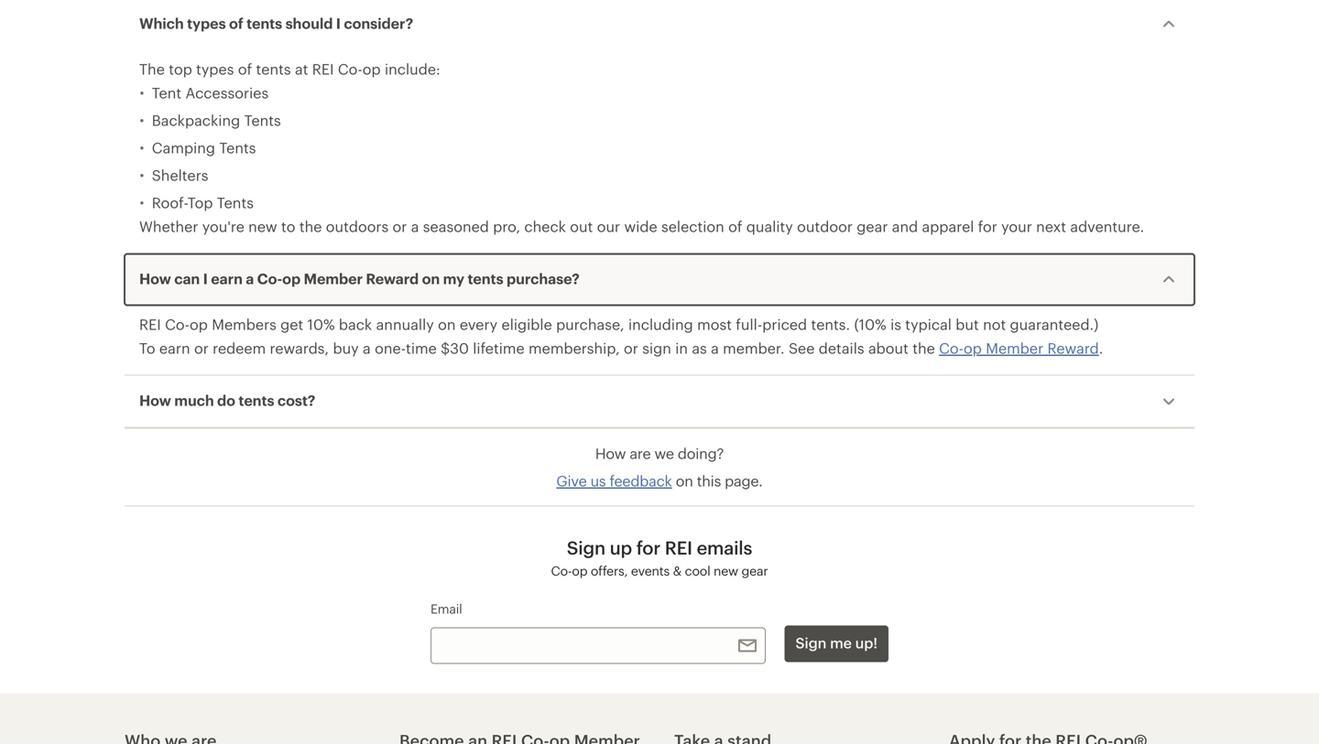Task type: vqa. For each thing, say whether or not it's contained in the screenshot.
including
yes



Task type: locate. For each thing, give the bounding box(es) containing it.
2 vertical spatial tents
[[217, 194, 254, 211]]

this
[[697, 473, 721, 490]]

of
[[229, 15, 243, 32], [238, 61, 252, 78], [729, 218, 743, 235]]

co-op member reward link
[[939, 337, 1099, 361]]

op
[[363, 61, 381, 78], [282, 270, 301, 287], [190, 316, 208, 333], [964, 340, 982, 357], [572, 564, 588, 579]]

types
[[187, 15, 226, 32], [196, 61, 234, 78]]

tents down backpacking tents
[[219, 139, 256, 156]]

1 vertical spatial member
[[986, 340, 1044, 357]]

how for how much do tents cost?
[[139, 392, 171, 409]]

0 vertical spatial of
[[229, 15, 243, 32]]

reward inside rei co-op members get 10% back annually on every eligible purchase, including most full-priced tents. (10% is typical but not guaranteed.) to earn or redeem rewards, buy a one-time $30 lifetime membership, or sign in as a member. see details about the co-op member reward .
[[1048, 340, 1099, 357]]

rei
[[312, 61, 334, 78], [139, 316, 161, 333], [665, 538, 693, 559]]

member.
[[723, 340, 785, 357]]

rei up &
[[665, 538, 693, 559]]

on up $30
[[438, 316, 456, 333]]

page.
[[725, 473, 763, 490]]

or left sign
[[624, 340, 639, 357]]

me
[[830, 635, 852, 652]]

co- inside sign up for rei emails co-op offers, events & cool new gear
[[551, 564, 572, 579]]

how inside dropdown button
[[139, 392, 171, 409]]

2 vertical spatial of
[[729, 218, 743, 235]]

how much do tents cost?
[[139, 392, 315, 409]]

sign
[[567, 538, 606, 559], [796, 635, 827, 652]]

1 horizontal spatial new
[[714, 564, 739, 579]]

or
[[393, 218, 407, 235], [194, 340, 209, 357], [624, 340, 639, 357]]

tents down accessories on the top
[[244, 112, 281, 129]]

0 horizontal spatial sign
[[567, 538, 606, 559]]

feedback
[[610, 473, 672, 490]]

time
[[406, 340, 437, 357]]

0 horizontal spatial gear
[[742, 564, 768, 579]]

purchase,
[[556, 316, 625, 333]]

as
[[692, 340, 707, 357]]

top
[[169, 61, 192, 78]]

0 vertical spatial for
[[978, 218, 998, 235]]

sign inside button
[[796, 635, 827, 652]]

1 horizontal spatial reward
[[1048, 340, 1099, 357]]

0 vertical spatial on
[[422, 270, 440, 287]]

2 vertical spatial on
[[676, 473, 693, 490]]

tents right do
[[239, 392, 274, 409]]

tents right my
[[468, 270, 504, 287]]

types up tent accessories
[[196, 61, 234, 78]]

up
[[610, 538, 632, 559]]

how left can
[[139, 270, 171, 287]]

for
[[978, 218, 998, 235], [637, 538, 661, 559]]

1 vertical spatial sign
[[796, 635, 827, 652]]

0 horizontal spatial the
[[300, 218, 322, 235]]

0 horizontal spatial for
[[637, 538, 661, 559]]

new left to
[[248, 218, 277, 235]]

at
[[295, 61, 308, 78]]

earn inside dropdown button
[[211, 270, 243, 287]]

0 horizontal spatial earn
[[159, 340, 190, 357]]

1 vertical spatial for
[[637, 538, 661, 559]]

up!
[[856, 635, 878, 652]]

you're
[[202, 218, 245, 235]]

how
[[139, 270, 171, 287], [139, 392, 171, 409], [596, 445, 626, 462]]

0 vertical spatial reward
[[366, 270, 419, 287]]

1 horizontal spatial or
[[393, 218, 407, 235]]

1 vertical spatial on
[[438, 316, 456, 333]]

0 horizontal spatial or
[[194, 340, 209, 357]]

member down not
[[986, 340, 1044, 357]]

0 vertical spatial tents
[[244, 112, 281, 129]]

not
[[983, 316, 1006, 333]]

co- inside dropdown button
[[257, 270, 282, 287]]

0 vertical spatial sign
[[567, 538, 606, 559]]

tents left should
[[247, 15, 282, 32]]

op left include:
[[363, 61, 381, 78]]

redeem
[[213, 340, 266, 357]]

op left offers,
[[572, 564, 588, 579]]

co- left offers,
[[551, 564, 572, 579]]

new
[[248, 218, 277, 235], [714, 564, 739, 579]]

new down emails
[[714, 564, 739, 579]]

rei right at
[[312, 61, 334, 78]]

camping tents
[[152, 139, 256, 156]]

full-
[[736, 316, 763, 333]]

0 horizontal spatial reward
[[366, 270, 419, 287]]

10%
[[307, 316, 335, 333]]

$30
[[441, 340, 469, 357]]

gear down emails
[[742, 564, 768, 579]]

how are we doing?
[[596, 445, 724, 462]]

pro,
[[493, 218, 521, 235]]

on left this
[[676, 473, 693, 490]]

op down but at the right of page
[[964, 340, 982, 357]]

tents inside "which types of tents should i consider?" dropdown button
[[247, 15, 282, 32]]

for up events
[[637, 538, 661, 559]]

1 horizontal spatial sign
[[796, 635, 827, 652]]

1 horizontal spatial i
[[336, 15, 341, 32]]

co- up get
[[257, 270, 282, 287]]

gear left and
[[857, 218, 888, 235]]

which
[[139, 15, 184, 32]]

co-
[[338, 61, 363, 78], [257, 270, 282, 287], [165, 316, 190, 333], [939, 340, 964, 357], [551, 564, 572, 579]]

reward down guaranteed.)
[[1048, 340, 1099, 357]]

member up "10%"
[[304, 270, 363, 287]]

1 horizontal spatial member
[[986, 340, 1044, 357]]

your
[[1002, 218, 1033, 235]]

reward up annually
[[366, 270, 419, 287]]

member
[[304, 270, 363, 287], [986, 340, 1044, 357]]

types right which
[[187, 15, 226, 32]]

earn right to
[[159, 340, 190, 357]]

how up give us feedback button
[[596, 445, 626, 462]]

on left my
[[422, 270, 440, 287]]

or left redeem
[[194, 340, 209, 357]]

give us feedback on this page.
[[557, 473, 763, 490]]

tents left at
[[256, 61, 291, 78]]

co- down but at the right of page
[[939, 340, 964, 357]]

earn inside rei co-op members get 10% back annually on every eligible purchase, including most full-priced tents. (10% is typical but not guaranteed.) to earn or redeem rewards, buy a one-time $30 lifetime membership, or sign in as a member. see details about the co-op member reward .
[[159, 340, 190, 357]]

to
[[281, 218, 296, 235]]

a
[[411, 218, 419, 235], [246, 270, 254, 287], [363, 340, 371, 357], [711, 340, 719, 357]]

the right to
[[300, 218, 322, 235]]

in
[[676, 340, 688, 357]]

for left the your at the top of page
[[978, 218, 998, 235]]

a up members
[[246, 270, 254, 287]]

sign for up
[[567, 538, 606, 559]]

0 horizontal spatial rei
[[139, 316, 161, 333]]

1 vertical spatial new
[[714, 564, 739, 579]]

1 vertical spatial gear
[[742, 564, 768, 579]]

1 horizontal spatial earn
[[211, 270, 243, 287]]

op up get
[[282, 270, 301, 287]]

or right outdoors
[[393, 218, 407, 235]]

2 vertical spatial how
[[596, 445, 626, 462]]

0 vertical spatial rei
[[312, 61, 334, 78]]

member inside rei co-op members get 10% back annually on every eligible purchase, including most full-priced tents. (10% is typical but not guaranteed.) to earn or redeem rewards, buy a one-time $30 lifetime membership, or sign in as a member. see details about the co-op member reward .
[[986, 340, 1044, 357]]

outdoor
[[797, 218, 853, 235]]

accessories
[[186, 84, 269, 101]]

how inside dropdown button
[[139, 270, 171, 287]]

1 vertical spatial i
[[203, 270, 208, 287]]

sign up offers,
[[567, 538, 606, 559]]

2 vertical spatial rei
[[665, 538, 693, 559]]

0 horizontal spatial new
[[248, 218, 277, 235]]

1 horizontal spatial the
[[913, 340, 935, 357]]

1 vertical spatial of
[[238, 61, 252, 78]]

types inside "which types of tents should i consider?" dropdown button
[[187, 15, 226, 32]]

1 vertical spatial how
[[139, 392, 171, 409]]

the down typical in the right of the page
[[913, 340, 935, 357]]

1 vertical spatial types
[[196, 61, 234, 78]]

0 horizontal spatial member
[[304, 270, 363, 287]]

tents inside how much do tents cost? dropdown button
[[239, 392, 274, 409]]

rei up to
[[139, 316, 161, 333]]

gear
[[857, 218, 888, 235], [742, 564, 768, 579]]

0 vertical spatial types
[[187, 15, 226, 32]]

consider?
[[344, 15, 413, 32]]

get
[[281, 316, 304, 333]]

1 vertical spatial earn
[[159, 340, 190, 357]]

tents for camping tents
[[219, 139, 256, 156]]

1 vertical spatial the
[[913, 340, 935, 357]]

but
[[956, 316, 979, 333]]

2 horizontal spatial rei
[[665, 538, 693, 559]]

backpacking tents
[[152, 112, 281, 129]]

membership,
[[529, 340, 620, 357]]

1 vertical spatial reward
[[1048, 340, 1099, 357]]

0 vertical spatial member
[[304, 270, 363, 287]]

a right buy
[[363, 340, 371, 357]]

every
[[460, 316, 498, 333]]

0 vertical spatial earn
[[211, 270, 243, 287]]

op inside sign up for rei emails co-op offers, events & cool new gear
[[572, 564, 588, 579]]

doing?
[[678, 445, 724, 462]]

how left much
[[139, 392, 171, 409]]

about
[[869, 340, 909, 357]]

out
[[570, 218, 593, 235]]

annually
[[376, 316, 434, 333]]

of inside dropdown button
[[229, 15, 243, 32]]

sign left the me at the right bottom
[[796, 635, 827, 652]]

i right can
[[203, 270, 208, 287]]

a right as
[[711, 340, 719, 357]]

sign inside sign up for rei emails co-op offers, events & cool new gear
[[567, 538, 606, 559]]

earn
[[211, 270, 243, 287], [159, 340, 190, 357]]

email
[[431, 602, 462, 617]]

selection
[[662, 218, 725, 235]]

outdoors
[[326, 218, 389, 235]]

which types of tents should i consider? button
[[125, 0, 1195, 50]]

tents
[[244, 112, 281, 129], [219, 139, 256, 156], [217, 194, 254, 211]]

sign me up!
[[796, 635, 878, 652]]

rei inside sign up for rei emails co-op offers, events & cool new gear
[[665, 538, 693, 559]]

details
[[819, 340, 865, 357]]

1 vertical spatial rei
[[139, 316, 161, 333]]

0 vertical spatial how
[[139, 270, 171, 287]]

0 vertical spatial i
[[336, 15, 341, 32]]

adventure.
[[1071, 218, 1145, 235]]

earn right can
[[211, 270, 243, 287]]

guaranteed.)
[[1010, 316, 1099, 333]]

the
[[300, 218, 322, 235], [913, 340, 935, 357]]

i right should
[[336, 15, 341, 32]]

1 vertical spatial tents
[[219, 139, 256, 156]]

eligible
[[502, 316, 552, 333]]

how for how are we doing?
[[596, 445, 626, 462]]

new inside sign up for rei emails co-op offers, events & cool new gear
[[714, 564, 739, 579]]

tents up you're
[[217, 194, 254, 211]]

purchase?
[[507, 270, 580, 287]]

1 horizontal spatial gear
[[857, 218, 888, 235]]



Task type: describe. For each thing, give the bounding box(es) containing it.
cost?
[[278, 392, 315, 409]]

which types of tents should i consider?
[[139, 15, 413, 32]]

reward inside dropdown button
[[366, 270, 419, 287]]

a left seasoned
[[411, 218, 419, 235]]

0 vertical spatial new
[[248, 218, 277, 235]]

top
[[188, 194, 213, 211]]

Email email field
[[431, 628, 766, 665]]

give
[[557, 473, 587, 490]]

rei co-op members get 10% back annually on every eligible purchase, including most full-priced tents. (10% is typical but not guaranteed.) to earn or redeem rewards, buy a one-time $30 lifetime membership, or sign in as a member. see details about the co-op member reward .
[[139, 316, 1104, 357]]

quality
[[747, 218, 793, 235]]

whether
[[139, 218, 198, 235]]

how can i earn a co-op member reward on my tents purchase? button
[[125, 254, 1195, 306]]

do
[[217, 392, 235, 409]]

op left members
[[190, 316, 208, 333]]

tent
[[152, 84, 182, 101]]

cool
[[685, 564, 711, 579]]

0 vertical spatial gear
[[857, 218, 888, 235]]

(10%
[[854, 316, 887, 333]]

whether you're new to the outdoors or a seasoned pro, check out our wide selection of quality outdoor gear and apparel for your next adventure.
[[139, 218, 1145, 235]]

0 horizontal spatial i
[[203, 270, 208, 287]]

1 horizontal spatial rei
[[312, 61, 334, 78]]

next
[[1037, 218, 1067, 235]]

on inside dropdown button
[[422, 270, 440, 287]]

a inside dropdown button
[[246, 270, 254, 287]]

on inside rei co-op members get 10% back annually on every eligible purchase, including most full-priced tents. (10% is typical but not guaranteed.) to earn or redeem rewards, buy a one-time $30 lifetime membership, or sign in as a member. see details about the co-op member reward .
[[438, 316, 456, 333]]

op inside dropdown button
[[282, 270, 301, 287]]

member inside dropdown button
[[304, 270, 363, 287]]

0 vertical spatial the
[[300, 218, 322, 235]]

&
[[673, 564, 682, 579]]

emails
[[697, 538, 753, 559]]

we
[[655, 445, 674, 462]]

roof-
[[152, 194, 188, 211]]

including
[[629, 316, 693, 333]]

tent accessories
[[152, 84, 269, 101]]

us
[[591, 473, 606, 490]]

the top types of tents at rei co-op include:
[[139, 61, 441, 78]]

give us feedback button
[[557, 472, 672, 492]]

and
[[892, 218, 918, 235]]

shelters
[[152, 167, 208, 184]]

check
[[525, 218, 566, 235]]

how much do tents cost? button
[[125, 376, 1195, 428]]

events
[[631, 564, 670, 579]]

is
[[891, 316, 902, 333]]

sign up for rei emails co-op offers, events & cool new gear
[[551, 538, 768, 579]]

rei inside rei co-op members get 10% back annually on every eligible purchase, including most full-priced tents. (10% is typical but not guaranteed.) to earn or redeem rewards, buy a one-time $30 lifetime membership, or sign in as a member. see details about the co-op member reward .
[[139, 316, 161, 333]]

camping
[[152, 139, 215, 156]]

roof-top tents
[[152, 194, 254, 211]]

tents inside how can i earn a co-op member reward on my tents purchase? dropdown button
[[468, 270, 504, 287]]

lifetime
[[473, 340, 525, 357]]

back
[[339, 316, 372, 333]]

wide
[[624, 218, 658, 235]]

offers,
[[591, 564, 628, 579]]

sign for me
[[796, 635, 827, 652]]

to
[[139, 340, 155, 357]]

rewards,
[[270, 340, 329, 357]]

how can i earn a co-op member reward on my tents purchase?
[[139, 270, 580, 287]]

co- down can
[[165, 316, 190, 333]]

most
[[697, 316, 732, 333]]

our
[[597, 218, 621, 235]]

for inside sign up for rei emails co-op offers, events & cool new gear
[[637, 538, 661, 559]]

are
[[630, 445, 651, 462]]

sign me up! button
[[785, 626, 889, 663]]

apparel
[[922, 218, 974, 235]]

.
[[1099, 340, 1104, 357]]

1 horizontal spatial for
[[978, 218, 998, 235]]

seasoned
[[423, 218, 489, 235]]

typical
[[906, 316, 952, 333]]

include:
[[385, 61, 441, 78]]

the
[[139, 61, 165, 78]]

2 horizontal spatial or
[[624, 340, 639, 357]]

tents.
[[811, 316, 851, 333]]

sign
[[643, 340, 672, 357]]

much
[[174, 392, 214, 409]]

buy
[[333, 340, 359, 357]]

co- right at
[[338, 61, 363, 78]]

members
[[212, 316, 277, 333]]

gear inside sign up for rei emails co-op offers, events & cool new gear
[[742, 564, 768, 579]]

should
[[286, 15, 333, 32]]

my
[[443, 270, 465, 287]]

can
[[174, 270, 200, 287]]

the inside rei co-op members get 10% back annually on every eligible purchase, including most full-priced tents. (10% is typical but not guaranteed.) to earn or redeem rewards, buy a one-time $30 lifetime membership, or sign in as a member. see details about the co-op member reward .
[[913, 340, 935, 357]]

see
[[789, 340, 815, 357]]

one-
[[375, 340, 406, 357]]

how for how can i earn a co-op member reward on my tents purchase?
[[139, 270, 171, 287]]

tents for backpacking tents
[[244, 112, 281, 129]]

priced
[[763, 316, 807, 333]]

backpacking
[[152, 112, 240, 129]]



